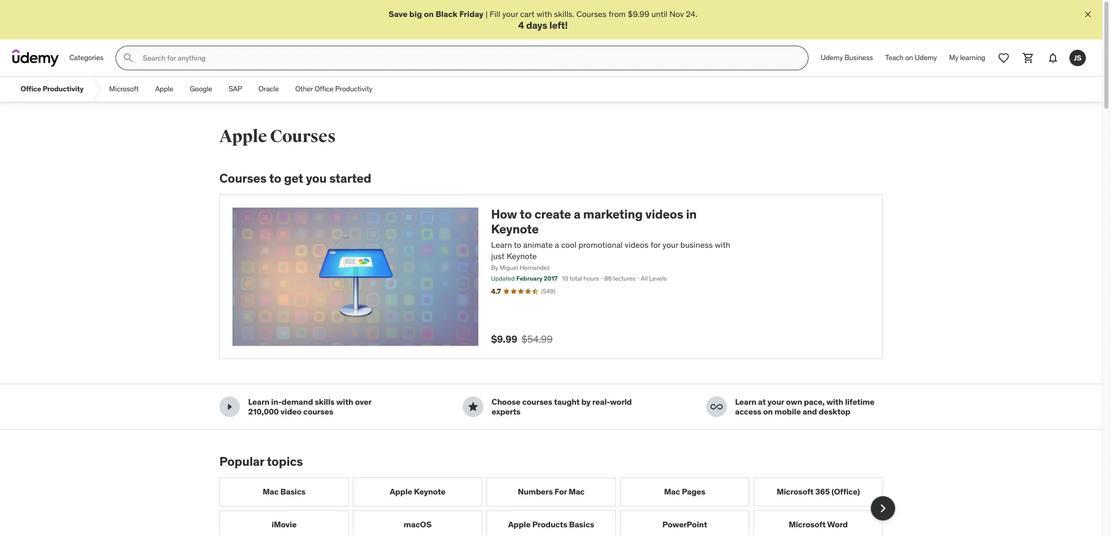 Task type: locate. For each thing, give the bounding box(es) containing it.
videos
[[645, 207, 684, 222], [625, 240, 649, 250]]

0 horizontal spatial mac
[[263, 487, 279, 497]]

86 lectures
[[604, 275, 636, 283]]

on
[[424, 9, 434, 19], [905, 53, 913, 62], [763, 407, 773, 417]]

learn up just
[[491, 240, 512, 250]]

1 horizontal spatial your
[[663, 240, 678, 250]]

teach
[[885, 53, 904, 62]]

1 udemy from the left
[[821, 53, 843, 62]]

keynote up the miguel on the left
[[507, 251, 537, 262]]

medium image left experts
[[467, 401, 479, 414]]

1 horizontal spatial courses
[[270, 126, 336, 148]]

macos link
[[353, 511, 482, 536]]

experts
[[492, 407, 521, 417]]

courses left get at the top left
[[219, 171, 267, 187]]

$54.99
[[521, 333, 553, 346]]

mac inside "link"
[[569, 487, 585, 497]]

0 vertical spatial basics
[[280, 487, 306, 497]]

to for get
[[269, 171, 281, 187]]

1 vertical spatial microsoft
[[777, 487, 814, 497]]

microsoft
[[109, 84, 139, 94], [777, 487, 814, 497], [789, 520, 826, 530]]

2 vertical spatial microsoft
[[789, 520, 826, 530]]

2 horizontal spatial your
[[768, 397, 784, 407]]

1 vertical spatial to
[[520, 207, 532, 222]]

1 productivity from the left
[[43, 84, 84, 94]]

on left "mobile"
[[763, 407, 773, 417]]

learn at your own pace, with lifetime access on mobile and desktop
[[735, 397, 875, 417]]

apple up macos link
[[390, 487, 412, 497]]

imovie
[[272, 520, 297, 530]]

on inside learn at your own pace, with lifetime access on mobile and desktop
[[763, 407, 773, 417]]

|
[[486, 9, 488, 19]]

microsoft right arrow pointing to subcategory menu links image
[[109, 84, 139, 94]]

medium image
[[467, 401, 479, 414], [711, 401, 723, 414]]

for
[[555, 487, 567, 497]]

office
[[21, 84, 41, 94], [315, 84, 334, 94]]

2 medium image from the left
[[711, 401, 723, 414]]

(office)
[[832, 487, 860, 497]]

0 vertical spatial $9.99
[[628, 9, 650, 19]]

2 horizontal spatial learn
[[735, 397, 757, 407]]

numbers for mac link
[[487, 478, 616, 507]]

imovie link
[[219, 511, 349, 536]]

udemy left business
[[821, 53, 843, 62]]

apple for apple keynote
[[390, 487, 412, 497]]

to left "animate"
[[514, 240, 521, 250]]

1 horizontal spatial on
[[763, 407, 773, 417]]

basics right products
[[569, 520, 594, 530]]

nov
[[670, 9, 684, 19]]

2 vertical spatial on
[[763, 407, 773, 417]]

keynote up macos link
[[414, 487, 446, 497]]

marketing
[[583, 207, 643, 222]]

powerpoint link
[[620, 511, 750, 536]]

0 vertical spatial courses
[[576, 9, 607, 19]]

in-
[[271, 397, 282, 407]]

own
[[786, 397, 802, 407]]

learn left the "at"
[[735, 397, 757, 407]]

to right how
[[520, 207, 532, 222]]

updated february 2017
[[491, 275, 558, 283]]

1 vertical spatial on
[[905, 53, 913, 62]]

courses left 'from'
[[576, 9, 607, 19]]

learn
[[491, 240, 512, 250], [248, 397, 269, 407], [735, 397, 757, 407]]

1 medium image from the left
[[467, 401, 479, 414]]

categories button
[[63, 46, 110, 70]]

2 mac from the left
[[569, 487, 585, 497]]

courses inside learn in-demand skills with over 210,000 video courses
[[303, 407, 333, 417]]

courses
[[522, 397, 552, 407], [303, 407, 333, 417]]

0 horizontal spatial learn
[[248, 397, 269, 407]]

started
[[329, 171, 371, 187]]

submit search image
[[122, 52, 135, 64]]

microsoft word
[[789, 520, 848, 530]]

productivity right other
[[335, 84, 373, 94]]

0 horizontal spatial courses
[[303, 407, 333, 417]]

2 udemy from the left
[[915, 53, 937, 62]]

learn left in-
[[248, 397, 269, 407]]

0 horizontal spatial your
[[502, 9, 518, 19]]

1 horizontal spatial basics
[[569, 520, 594, 530]]

$9.99 left "until"
[[628, 9, 650, 19]]

office right other
[[315, 84, 334, 94]]

1 horizontal spatial mac
[[569, 487, 585, 497]]

with inside how to create a marketing videos in keynote learn to animate a cool promotional videos for your business with just keynote by miguel hernandez
[[715, 240, 730, 250]]

my learning
[[949, 53, 985, 62]]

1 mac from the left
[[263, 487, 279, 497]]

microsoft for microsoft
[[109, 84, 139, 94]]

teach on udemy
[[885, 53, 937, 62]]

courses left taught
[[522, 397, 552, 407]]

other office productivity
[[295, 84, 373, 94]]

popular
[[219, 454, 264, 470]]

$9.99 left $54.99
[[491, 333, 517, 346]]

learn inside learn in-demand skills with over 210,000 video courses
[[248, 397, 269, 407]]

by
[[491, 264, 498, 272]]

1 horizontal spatial courses
[[522, 397, 552, 407]]

apple for apple courses
[[219, 126, 267, 148]]

basics inside 'link'
[[280, 487, 306, 497]]

fill
[[490, 9, 500, 19]]

1 vertical spatial your
[[663, 240, 678, 250]]

3 mac from the left
[[664, 487, 680, 497]]

0 horizontal spatial courses
[[219, 171, 267, 187]]

topics
[[267, 454, 303, 470]]

productivity inside other office productivity link
[[335, 84, 373, 94]]

your inside the save big on black friday | fill your cart with skills. courses from $9.99 until nov 24. 4 days left!
[[502, 9, 518, 19]]

0 vertical spatial your
[[502, 9, 518, 19]]

0 horizontal spatial office
[[21, 84, 41, 94]]

medium image left access
[[711, 401, 723, 414]]

basics
[[280, 487, 306, 497], [569, 520, 594, 530]]

1 horizontal spatial a
[[574, 207, 581, 222]]

mac right for
[[569, 487, 585, 497]]

mac left pages in the right bottom of the page
[[664, 487, 680, 497]]

keynote inside apple keynote link
[[414, 487, 446, 497]]

$9.99
[[628, 9, 650, 19], [491, 333, 517, 346]]

office down the udemy image
[[21, 84, 41, 94]]

1 vertical spatial keynote
[[507, 251, 537, 262]]

courses up "courses to get you started"
[[270, 126, 336, 148]]

courses right video
[[303, 407, 333, 417]]

by
[[581, 397, 591, 407]]

0 horizontal spatial udemy
[[821, 53, 843, 62]]

2 horizontal spatial on
[[905, 53, 913, 62]]

2 horizontal spatial courses
[[576, 9, 607, 19]]

apple for apple
[[155, 84, 173, 94]]

create
[[535, 207, 571, 222]]

carousel element
[[219, 478, 896, 536]]

10
[[562, 275, 568, 283]]

with right pace,
[[827, 397, 844, 407]]

your right the for
[[663, 240, 678, 250]]

mac pages
[[664, 487, 706, 497]]

other office productivity link
[[287, 77, 381, 102]]

mac for mac basics
[[263, 487, 279, 497]]

with inside learn in-demand skills with over 210,000 video courses
[[336, 397, 353, 407]]

1 vertical spatial $9.99
[[491, 333, 517, 346]]

microsoft 365 (office) link
[[754, 478, 883, 507]]

microsoft left word
[[789, 520, 826, 530]]

apple inside 'link'
[[155, 84, 173, 94]]

learn inside learn at your own pace, with lifetime access on mobile and desktop
[[735, 397, 757, 407]]

with left over
[[336, 397, 353, 407]]

1 horizontal spatial learn
[[491, 240, 512, 250]]

apple left products
[[508, 520, 531, 530]]

my learning link
[[943, 46, 992, 70]]

2 vertical spatial your
[[768, 397, 784, 407]]

0 vertical spatial microsoft
[[109, 84, 139, 94]]

microsoft left 365 at the right bottom
[[777, 487, 814, 497]]

products
[[532, 520, 567, 530]]

1 horizontal spatial $9.99
[[628, 9, 650, 19]]

0 horizontal spatial medium image
[[467, 401, 479, 414]]

0 horizontal spatial $9.99
[[491, 333, 517, 346]]

learn in-demand skills with over 210,000 video courses
[[248, 397, 371, 417]]

word
[[827, 520, 848, 530]]

2 vertical spatial keynote
[[414, 487, 446, 497]]

google
[[190, 84, 212, 94]]

1 horizontal spatial office
[[315, 84, 334, 94]]

keynote up "animate"
[[491, 221, 539, 237]]

0 horizontal spatial on
[[424, 9, 434, 19]]

until
[[652, 9, 668, 19]]

with up days
[[537, 9, 552, 19]]

medium image for learn
[[711, 401, 723, 414]]

on right big
[[424, 9, 434, 19]]

your right the "at"
[[768, 397, 784, 407]]

1 horizontal spatial udemy
[[915, 53, 937, 62]]

world
[[610, 397, 632, 407]]

2 horizontal spatial mac
[[664, 487, 680, 497]]

a left cool
[[555, 240, 559, 250]]

basics down topics
[[280, 487, 306, 497]]

demand
[[282, 397, 313, 407]]

0 horizontal spatial productivity
[[43, 84, 84, 94]]

courses to get you started
[[219, 171, 371, 187]]

1 vertical spatial a
[[555, 240, 559, 250]]

with right business
[[715, 240, 730, 250]]

videos left the for
[[625, 240, 649, 250]]

apple left google on the top of the page
[[155, 84, 173, 94]]

to left get at the top left
[[269, 171, 281, 187]]

videos left in
[[645, 207, 684, 222]]

mac down 'popular topics'
[[263, 487, 279, 497]]

all
[[641, 275, 648, 283]]

apple
[[155, 84, 173, 94], [219, 126, 267, 148], [390, 487, 412, 497], [508, 520, 531, 530]]

mac inside 'link'
[[263, 487, 279, 497]]

1 horizontal spatial medium image
[[711, 401, 723, 414]]

2 productivity from the left
[[335, 84, 373, 94]]

1 vertical spatial basics
[[569, 520, 594, 530]]

on inside the save big on black friday | fill your cart with skills. courses from $9.99 until nov 24. 4 days left!
[[424, 9, 434, 19]]

apple products basics
[[508, 520, 594, 530]]

left!
[[550, 19, 568, 32]]

0 horizontal spatial a
[[555, 240, 559, 250]]

in
[[686, 207, 697, 222]]

0 vertical spatial to
[[269, 171, 281, 187]]

apple down sap link
[[219, 126, 267, 148]]

udemy business link
[[815, 46, 879, 70]]

courses
[[576, 9, 607, 19], [270, 126, 336, 148], [219, 171, 267, 187]]

shopping cart with 0 items image
[[1022, 52, 1035, 64]]

0 horizontal spatial basics
[[280, 487, 306, 497]]

with inside the save big on black friday | fill your cart with skills. courses from $9.99 until nov 24. 4 days left!
[[537, 9, 552, 19]]

updated
[[491, 275, 515, 283]]

your
[[502, 9, 518, 19], [663, 240, 678, 250], [768, 397, 784, 407]]

productivity left arrow pointing to subcategory menu links image
[[43, 84, 84, 94]]

udemy left my at the top of page
[[915, 53, 937, 62]]

0 vertical spatial videos
[[645, 207, 684, 222]]

lectures
[[613, 275, 636, 283]]

0 vertical spatial on
[[424, 9, 434, 19]]

2 office from the left
[[315, 84, 334, 94]]

with
[[537, 9, 552, 19], [715, 240, 730, 250], [336, 397, 353, 407], [827, 397, 844, 407]]

on right teach
[[905, 53, 913, 62]]

a right create
[[574, 207, 581, 222]]

1 horizontal spatial productivity
[[335, 84, 373, 94]]

your right fill
[[502, 9, 518, 19]]



Task type: describe. For each thing, give the bounding box(es) containing it.
promotional
[[579, 240, 623, 250]]

hernandez
[[520, 264, 550, 272]]

apple for apple products basics
[[508, 520, 531, 530]]

mac for mac pages
[[664, 487, 680, 497]]

you
[[306, 171, 327, 187]]

animate
[[523, 240, 553, 250]]

popular topics
[[219, 454, 303, 470]]

big
[[409, 9, 422, 19]]

apple keynote
[[390, 487, 446, 497]]

business
[[845, 53, 873, 62]]

mac basics link
[[219, 478, 349, 507]]

save big on black friday | fill your cart with skills. courses from $9.99 until nov 24. 4 days left!
[[389, 9, 697, 32]]

days
[[526, 19, 547, 32]]

powerpoint
[[663, 520, 707, 530]]

skills.
[[554, 9, 575, 19]]

1 vertical spatial courses
[[270, 126, 336, 148]]

video
[[281, 407, 302, 417]]

js
[[1074, 53, 1082, 63]]

0 vertical spatial keynote
[[491, 221, 539, 237]]

210,000
[[248, 407, 279, 417]]

86
[[604, 275, 612, 283]]

your inside learn at your own pace, with lifetime access on mobile and desktop
[[768, 397, 784, 407]]

notifications image
[[1047, 52, 1059, 64]]

sap
[[229, 84, 242, 94]]

udemy inside 'udemy business' link
[[821, 53, 843, 62]]

oracle link
[[250, 77, 287, 102]]

how to create a marketing videos in keynote learn to animate a cool promotional videos for your business with just keynote by miguel hernandez
[[491, 207, 730, 272]]

total
[[570, 275, 582, 283]]

learn for learn in-demand skills with over 210,000 video courses
[[248, 397, 269, 407]]

choose
[[492, 397, 521, 407]]

microsoft word link
[[754, 511, 883, 536]]

pace,
[[804, 397, 825, 407]]

24.
[[686, 9, 697, 19]]

2 vertical spatial to
[[514, 240, 521, 250]]

taught
[[554, 397, 580, 407]]

microsoft for microsoft word
[[789, 520, 826, 530]]

4
[[518, 19, 524, 32]]

all levels
[[641, 275, 667, 283]]

to for create
[[520, 207, 532, 222]]

microsoft link
[[101, 77, 147, 102]]

lifetime
[[845, 397, 875, 407]]

microsoft for microsoft 365 (office)
[[777, 487, 814, 497]]

and
[[803, 407, 817, 417]]

1 office from the left
[[21, 84, 41, 94]]

skills
[[315, 397, 335, 407]]

medium image for choose
[[467, 401, 479, 414]]

save
[[389, 9, 408, 19]]

over
[[355, 397, 371, 407]]

oracle
[[259, 84, 279, 94]]

productivity inside office productivity link
[[43, 84, 84, 94]]

business
[[680, 240, 713, 250]]

arrow pointing to subcategory menu links image
[[92, 77, 101, 102]]

2 vertical spatial courses
[[219, 171, 267, 187]]

microsoft 365 (office)
[[777, 487, 860, 497]]

apple keynote link
[[353, 478, 482, 507]]

medium image
[[224, 401, 236, 414]]

apple courses
[[219, 126, 336, 148]]

levels
[[649, 275, 667, 283]]

cart
[[520, 9, 535, 19]]

wishlist image
[[998, 52, 1010, 64]]

teach on udemy link
[[879, 46, 943, 70]]

get
[[284, 171, 303, 187]]

courses inside choose courses taught by real-world experts
[[522, 397, 552, 407]]

4.7
[[491, 287, 501, 296]]

365
[[815, 487, 830, 497]]

udemy inside teach on udemy link
[[915, 53, 937, 62]]

js link
[[1066, 46, 1090, 70]]

miguel
[[500, 264, 518, 272]]

1 vertical spatial videos
[[625, 240, 649, 250]]

office productivity link
[[12, 77, 92, 102]]

udemy business
[[821, 53, 873, 62]]

access
[[735, 407, 762, 417]]

just
[[491, 251, 505, 262]]

close image
[[1083, 9, 1093, 20]]

categories
[[69, 53, 103, 62]]

february
[[516, 275, 543, 283]]

with inside learn at your own pace, with lifetime access on mobile and desktop
[[827, 397, 844, 407]]

next image
[[875, 501, 891, 517]]

0 vertical spatial a
[[574, 207, 581, 222]]

for
[[651, 240, 661, 250]]

your inside how to create a marketing videos in keynote learn to animate a cool promotional videos for your business with just keynote by miguel hernandez
[[663, 240, 678, 250]]

10 total hours
[[562, 275, 599, 283]]

choose courses taught by real-world experts
[[492, 397, 632, 417]]

mobile
[[775, 407, 801, 417]]

Search for anything text field
[[141, 49, 796, 67]]

$9.99 inside the save big on black friday | fill your cart with skills. courses from $9.99 until nov 24. 4 days left!
[[628, 9, 650, 19]]

mac pages link
[[620, 478, 750, 507]]

apple products basics link
[[487, 511, 616, 536]]

learning
[[960, 53, 985, 62]]

$9.99 $54.99
[[491, 333, 553, 346]]

learn inside how to create a marketing videos in keynote learn to animate a cool promotional videos for your business with just keynote by miguel hernandez
[[491, 240, 512, 250]]

2017
[[544, 275, 558, 283]]

apple link
[[147, 77, 181, 102]]

how
[[491, 207, 517, 222]]

mac basics
[[263, 487, 306, 497]]

numbers for mac
[[518, 487, 585, 497]]

sap link
[[220, 77, 250, 102]]

office productivity
[[21, 84, 84, 94]]

cool
[[561, 240, 577, 250]]

learn for learn at your own pace, with lifetime access on mobile and desktop
[[735, 397, 757, 407]]

courses inside the save big on black friday | fill your cart with skills. courses from $9.99 until nov 24. 4 days left!
[[576, 9, 607, 19]]

friday
[[459, 9, 484, 19]]

from
[[609, 9, 626, 19]]

udemy image
[[12, 49, 59, 67]]



Task type: vqa. For each thing, say whether or not it's contained in the screenshot.
'with' to the right
no



